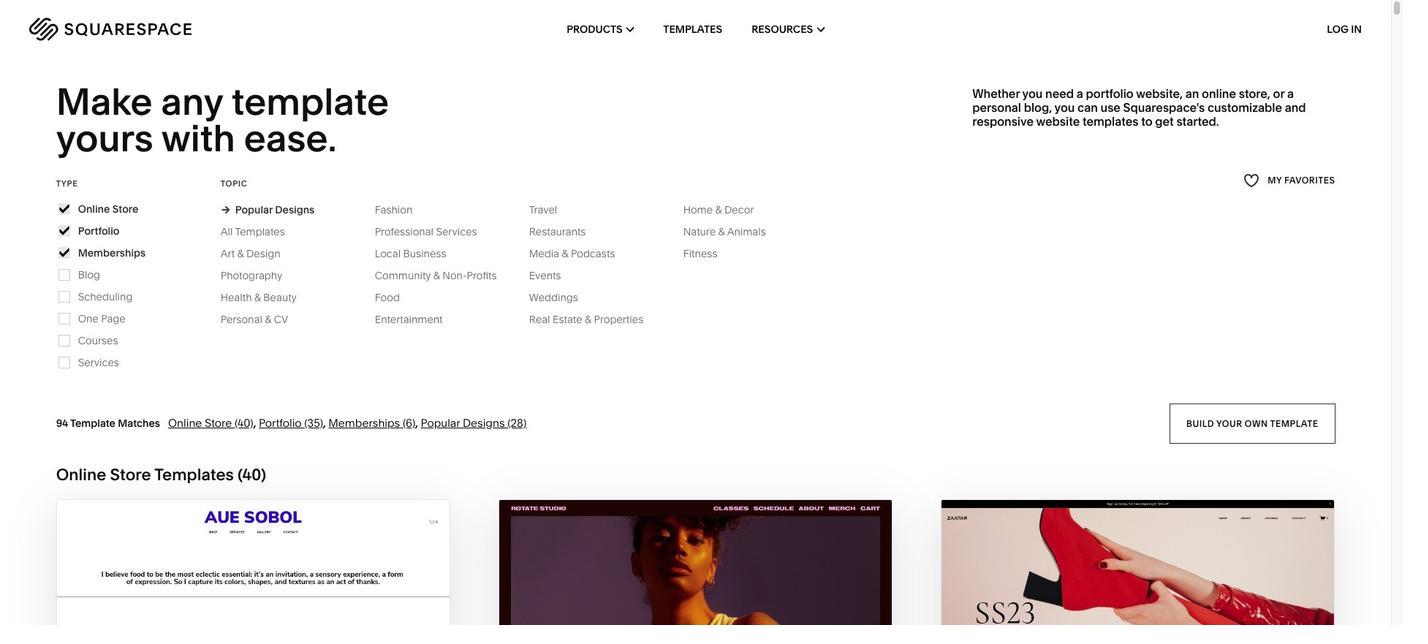 Task type: locate. For each thing, give the bounding box(es) containing it.
online store (40) link
[[168, 416, 254, 430]]

entertainment link
[[375, 313, 457, 326]]

0 horizontal spatial a
[[1077, 86, 1084, 101]]

cv
[[274, 313, 288, 326]]

0 horizontal spatial memberships
[[78, 246, 146, 259]]

0 vertical spatial designs
[[275, 203, 315, 216]]

travel
[[529, 203, 557, 216]]

1 horizontal spatial a
[[1288, 86, 1294, 101]]

2 vertical spatial online
[[56, 465, 106, 485]]

1 horizontal spatial designs
[[463, 416, 505, 430]]

you left can
[[1055, 100, 1075, 115]]

None checkbox
[[59, 248, 69, 258]]

1 vertical spatial memberships
[[329, 416, 400, 430]]

events link
[[529, 269, 576, 282]]

community & non-profits link
[[375, 269, 512, 282]]

properties
[[594, 313, 644, 326]]

(
[[238, 465, 242, 485]]

&
[[716, 203, 722, 216], [719, 225, 725, 238], [237, 247, 244, 260], [562, 247, 569, 260], [434, 269, 440, 282], [254, 291, 261, 304], [265, 313, 272, 326], [585, 313, 592, 326]]

1 horizontal spatial ,
[[323, 416, 326, 430]]

estate
[[553, 313, 583, 326]]

business
[[403, 247, 447, 260]]

home & decor link
[[684, 203, 769, 216]]

designs up all templates link
[[275, 203, 315, 216]]

(40)
[[235, 416, 254, 430]]

2 a from the left
[[1288, 86, 1294, 101]]

art & design link
[[221, 247, 295, 260]]

online store (40) , portfolio (35) , memberships (6) , popular designs (28)
[[168, 416, 527, 430]]

store for online store (40) , portfolio (35) , memberships (6) , popular designs (28)
[[205, 416, 232, 430]]

popular right (6)
[[421, 416, 460, 430]]

photography
[[221, 269, 283, 282]]

& for non-
[[434, 269, 440, 282]]

0 vertical spatial portfolio
[[78, 224, 120, 238]]

a right need
[[1077, 86, 1084, 101]]

& right health
[[254, 291, 261, 304]]

a
[[1077, 86, 1084, 101], [1288, 86, 1294, 101]]

94
[[56, 417, 68, 430]]

0 horizontal spatial templates
[[154, 465, 234, 485]]

1 vertical spatial popular
[[421, 416, 460, 430]]

need
[[1046, 86, 1074, 101]]

, left 'portfolio (35)' link on the bottom of the page
[[254, 416, 256, 430]]

squarespace logo image
[[29, 18, 192, 41]]

memberships up blog
[[78, 246, 146, 259]]

you left need
[[1023, 86, 1043, 101]]

1 vertical spatial services
[[78, 356, 119, 369]]

0 vertical spatial popular
[[235, 203, 273, 216]]

food
[[375, 291, 400, 304]]

1 vertical spatial store
[[205, 416, 232, 430]]

0 vertical spatial services
[[436, 225, 477, 238]]

2 horizontal spatial ,
[[416, 416, 418, 430]]

0 vertical spatial store
[[112, 202, 139, 216]]

& for animals
[[719, 225, 725, 238]]

squarespace's
[[1124, 100, 1205, 115]]

online for online store templates ( 40 )
[[56, 465, 106, 485]]

1 vertical spatial portfolio
[[259, 416, 302, 430]]

template
[[70, 417, 116, 430]]

0 horizontal spatial designs
[[275, 203, 315, 216]]

& left non-
[[434, 269, 440, 282]]

professional services link
[[375, 225, 492, 238]]

0 horizontal spatial portfolio
[[78, 224, 120, 238]]

memberships left (6)
[[329, 416, 400, 430]]

1 vertical spatial designs
[[463, 416, 505, 430]]

& for podcasts
[[562, 247, 569, 260]]

popular designs (28) link
[[421, 416, 527, 430]]

0 vertical spatial memberships
[[78, 246, 146, 259]]

fitness
[[684, 247, 718, 260]]

& right home
[[716, 203, 722, 216]]

portfolio down online store
[[78, 224, 120, 238]]

ease.
[[244, 116, 337, 161]]

designs
[[275, 203, 315, 216], [463, 416, 505, 430]]

health & beauty link
[[221, 291, 311, 304]]

0 horizontal spatial template
[[232, 79, 389, 124]]

store
[[112, 202, 139, 216], [205, 416, 232, 430], [110, 465, 151, 485]]

1 horizontal spatial portfolio
[[259, 416, 302, 430]]

blog
[[78, 268, 100, 281]]

rotate image
[[499, 500, 892, 625]]

templates
[[663, 23, 723, 36], [235, 225, 285, 238], [154, 465, 234, 485]]

profits
[[467, 269, 497, 282]]

products
[[567, 23, 623, 36]]

whether you need a portfolio website, an online store, or a personal blog, you can use squarespace's customizable and responsive website templates to get started.
[[973, 86, 1307, 129]]

online right matches
[[168, 416, 202, 430]]

services up the business
[[436, 225, 477, 238]]

media & podcasts link
[[529, 247, 630, 260]]

& for design
[[237, 247, 244, 260]]

online store
[[78, 202, 139, 216]]

a right or
[[1288, 86, 1294, 101]]

popular designs link
[[221, 203, 315, 216]]

home & decor
[[684, 203, 754, 216]]

build your own template
[[1187, 418, 1319, 429]]

online down template
[[56, 465, 106, 485]]

online up blog
[[78, 202, 110, 216]]

memberships
[[78, 246, 146, 259], [329, 416, 400, 430]]

fashion
[[375, 203, 413, 216]]

popular up all templates
[[235, 203, 273, 216]]

portfolio left (35)
[[259, 416, 302, 430]]

1 vertical spatial template
[[1271, 418, 1319, 429]]

topic
[[221, 178, 248, 189]]

1 vertical spatial online
[[168, 416, 202, 430]]

in
[[1352, 23, 1362, 36]]

entertainment
[[375, 313, 443, 326]]

2 horizontal spatial templates
[[663, 23, 723, 36]]

template inside button
[[1271, 418, 1319, 429]]

,
[[254, 416, 256, 430], [323, 416, 326, 430], [416, 416, 418, 430]]

weddings
[[529, 291, 578, 304]]

1 horizontal spatial you
[[1055, 100, 1075, 115]]

whether
[[973, 86, 1020, 101]]

0 vertical spatial templates
[[663, 23, 723, 36]]

local
[[375, 247, 401, 260]]

& right art
[[237, 247, 244, 260]]

food link
[[375, 291, 415, 304]]

0 vertical spatial template
[[232, 79, 389, 124]]

responsive
[[973, 114, 1034, 129]]

services
[[436, 225, 477, 238], [78, 356, 119, 369]]

, left the memberships (6) link
[[323, 416, 326, 430]]

any
[[161, 79, 223, 124]]

one
[[78, 312, 99, 325]]

services down the courses
[[78, 356, 119, 369]]

media
[[529, 247, 559, 260]]

use
[[1101, 100, 1121, 115]]

1 horizontal spatial template
[[1271, 418, 1319, 429]]

1 a from the left
[[1077, 86, 1084, 101]]

template
[[232, 79, 389, 124], [1271, 418, 1319, 429]]

& left cv
[[265, 313, 272, 326]]

, left popular designs (28) link
[[416, 416, 418, 430]]

portfolio
[[78, 224, 120, 238], [259, 416, 302, 430]]

(35)
[[304, 416, 323, 430]]

0 horizontal spatial ,
[[254, 416, 256, 430]]

website,
[[1137, 86, 1183, 101]]

0 horizontal spatial services
[[78, 356, 119, 369]]

matches
[[118, 417, 160, 430]]

& right the nature
[[719, 225, 725, 238]]

popular
[[235, 203, 273, 216], [421, 416, 460, 430]]

1 horizontal spatial services
[[436, 225, 477, 238]]

scheduling
[[78, 290, 133, 303]]

designs left (28)
[[463, 416, 505, 430]]

& for beauty
[[254, 291, 261, 304]]

0 vertical spatial online
[[78, 202, 110, 216]]

2 vertical spatial store
[[110, 465, 151, 485]]

& right media on the top left of the page
[[562, 247, 569, 260]]

1 vertical spatial templates
[[235, 225, 285, 238]]

online store templates ( 40 )
[[56, 465, 266, 485]]

with
[[161, 116, 235, 161]]



Task type: vqa. For each thing, say whether or not it's contained in the screenshot.
web within 'button'
no



Task type: describe. For each thing, give the bounding box(es) containing it.
squarespace logo link
[[29, 18, 296, 41]]

fitness link
[[684, 247, 732, 260]]

non-
[[443, 269, 467, 282]]

build
[[1187, 418, 1215, 429]]

log             in
[[1328, 23, 1362, 36]]

resources
[[752, 23, 813, 36]]

and
[[1285, 100, 1307, 115]]

build your own template button
[[1170, 404, 1336, 444]]

2 , from the left
[[323, 416, 326, 430]]

make any template yours with ease.
[[56, 79, 397, 161]]

products button
[[567, 0, 634, 59]]

animals
[[727, 225, 766, 238]]

templates
[[1083, 114, 1139, 129]]

art
[[221, 247, 235, 260]]

(28)
[[508, 416, 527, 430]]

real estate & properties link
[[529, 313, 658, 326]]

all templates link
[[221, 225, 300, 238]]

personal & cv
[[221, 313, 288, 326]]

online for online store
[[78, 202, 110, 216]]

events
[[529, 269, 561, 282]]

community & non-profits
[[375, 269, 497, 282]]

own
[[1245, 418, 1268, 429]]

decor
[[725, 203, 754, 216]]

to
[[1142, 114, 1153, 129]]

store for online store templates ( 40 )
[[110, 465, 151, 485]]

resources button
[[752, 0, 825, 59]]

nature & animals
[[684, 225, 766, 238]]

customizable
[[1208, 100, 1283, 115]]

restaurants
[[529, 225, 586, 238]]

online
[[1202, 86, 1237, 101]]

real estate & properties
[[529, 313, 644, 326]]

& for decor
[[716, 203, 722, 216]]

yours
[[56, 116, 153, 161]]

zaatar image
[[942, 500, 1335, 625]]

art & design
[[221, 247, 280, 260]]

fashion link
[[375, 203, 427, 216]]

& for cv
[[265, 313, 272, 326]]

personal & cv link
[[221, 313, 303, 326]]

local business link
[[375, 247, 461, 260]]

website
[[1037, 114, 1080, 129]]

page
[[101, 312, 126, 325]]

local business
[[375, 247, 447, 260]]

real
[[529, 313, 550, 326]]

1 horizontal spatial templates
[[235, 225, 285, 238]]

health
[[221, 291, 252, 304]]

design
[[246, 247, 280, 260]]

log             in link
[[1328, 23, 1362, 36]]

restaurants link
[[529, 225, 601, 238]]

all templates
[[221, 225, 285, 238]]

an
[[1186, 86, 1200, 101]]

media & podcasts
[[529, 247, 615, 260]]

favorites
[[1285, 175, 1336, 186]]

3 , from the left
[[416, 416, 418, 430]]

can
[[1078, 100, 1098, 115]]

1 horizontal spatial popular
[[421, 416, 460, 430]]

log
[[1328, 23, 1349, 36]]

blog,
[[1024, 100, 1052, 115]]

podcasts
[[571, 247, 615, 260]]

portfolio
[[1086, 86, 1134, 101]]

professional services
[[375, 225, 477, 238]]

)
[[261, 465, 266, 485]]

aue sobol element
[[57, 500, 450, 625]]

make
[[56, 79, 152, 124]]

1 , from the left
[[254, 416, 256, 430]]

your
[[1217, 418, 1243, 429]]

weddings link
[[529, 291, 593, 304]]

memberships (6) link
[[329, 416, 416, 430]]

photography link
[[221, 269, 297, 282]]

2 vertical spatial templates
[[154, 465, 234, 485]]

online for online store (40) , portfolio (35) , memberships (6) , popular designs (28)
[[168, 416, 202, 430]]

my favorites
[[1268, 175, 1336, 186]]

personal
[[973, 100, 1022, 115]]

nature & animals link
[[684, 225, 781, 238]]

aue sobol image
[[57, 500, 450, 625]]

0 horizontal spatial you
[[1023, 86, 1043, 101]]

94 template matches
[[56, 417, 160, 430]]

(6)
[[403, 416, 416, 430]]

portfolio (35) link
[[259, 416, 323, 430]]

0 horizontal spatial popular
[[235, 203, 273, 216]]

store,
[[1239, 86, 1271, 101]]

get
[[1156, 114, 1174, 129]]

& right the estate
[[585, 313, 592, 326]]

template inside make any template yours with ease.
[[232, 79, 389, 124]]

rotate element
[[499, 500, 892, 625]]

store for online store
[[112, 202, 139, 216]]

travel link
[[529, 203, 572, 216]]

1 horizontal spatial memberships
[[329, 416, 400, 430]]

zaatar element
[[942, 500, 1335, 625]]

home
[[684, 203, 713, 216]]

started.
[[1177, 114, 1220, 129]]

templates link
[[663, 0, 723, 59]]

type
[[56, 178, 78, 189]]



